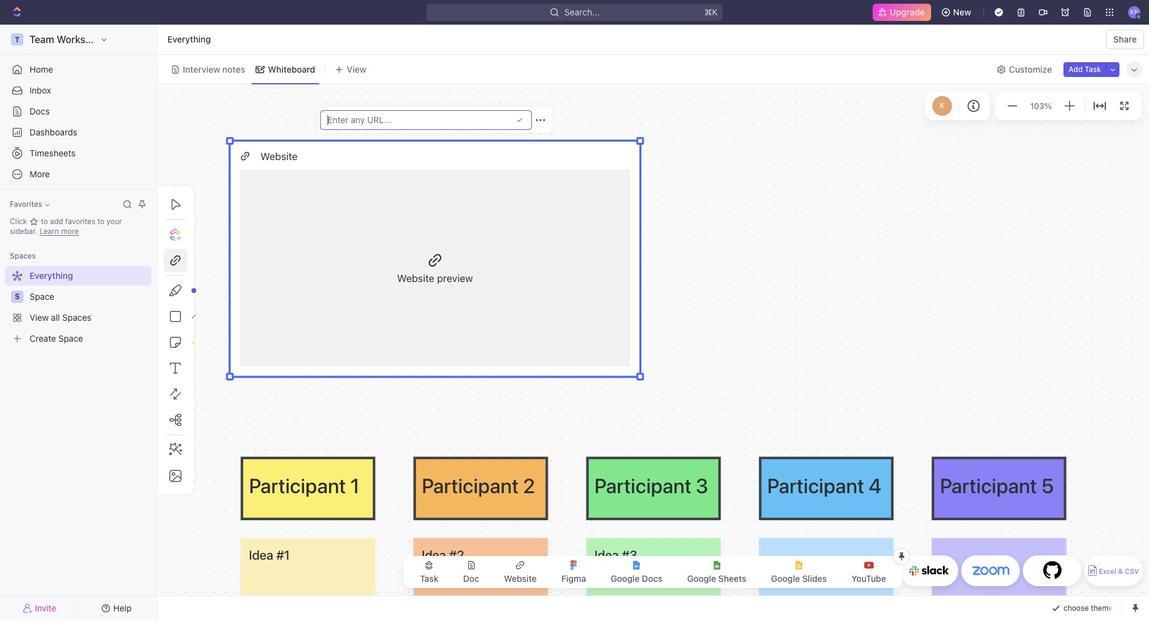 Task type: vqa. For each thing, say whether or not it's contained in the screenshot.
user group icon at the top left of page
no



Task type: locate. For each thing, give the bounding box(es) containing it.
everything up interview
[[168, 34, 211, 44]]

1 horizontal spatial view
[[347, 64, 367, 74]]

google left sheets
[[688, 573, 717, 584]]

0 vertical spatial everything link
[[164, 32, 214, 47]]

1 horizontal spatial space
[[58, 333, 83, 344]]

google inside button
[[772, 573, 800, 584]]

website button
[[494, 560, 547, 584]]

1 vertical spatial task
[[420, 573, 439, 584]]

0 vertical spatial everything
[[168, 34, 211, 44]]

google right figma
[[611, 573, 640, 584]]

everything inside tree
[[30, 270, 73, 281]]

spaces up create space link
[[62, 312, 91, 323]]

invite
[[35, 603, 56, 613]]

1 vertical spatial spaces
[[62, 312, 91, 323]]

docs link
[[5, 102, 151, 121]]

task left doc
[[420, 573, 439, 584]]

view inside view all spaces link
[[30, 312, 49, 323]]

add
[[1069, 64, 1083, 74]]

to up learn
[[41, 217, 48, 226]]

0 horizontal spatial to
[[41, 217, 48, 226]]

new button
[[936, 2, 979, 22]]

customize button
[[993, 61, 1056, 78]]

0 vertical spatial spaces
[[10, 251, 36, 260]]

favorites
[[10, 200, 42, 209]]

task
[[1085, 64, 1102, 74], [420, 573, 439, 584]]

view button
[[331, 55, 434, 84]]

space
[[30, 291, 54, 302], [58, 333, 83, 344]]

1 horizontal spatial google
[[688, 573, 717, 584]]

kp
[[1131, 8, 1139, 16]]

new
[[954, 7, 972, 17]]

0 horizontal spatial everything
[[30, 270, 73, 281]]

website
[[261, 150, 298, 162], [397, 273, 435, 284], [504, 573, 537, 584]]

task right add
[[1085, 64, 1102, 74]]

inbox
[[30, 85, 51, 95]]

1 horizontal spatial spaces
[[62, 312, 91, 323]]

help button
[[82, 600, 151, 617]]

interview notes link
[[180, 61, 245, 78]]

everything
[[168, 34, 211, 44], [30, 270, 73, 281]]

1 horizontal spatial to
[[97, 217, 104, 226]]

tree containing everything
[[5, 266, 151, 349]]

0 vertical spatial view
[[347, 64, 367, 74]]

2 horizontal spatial website
[[504, 573, 537, 584]]

sidebar navigation
[[0, 25, 160, 620]]

website inside button
[[504, 573, 537, 584]]

favorites button
[[5, 197, 55, 212]]

invite button
[[5, 600, 75, 617]]

website preview
[[397, 273, 473, 284]]

2 google from the left
[[688, 573, 717, 584]]

doc button
[[454, 560, 489, 584]]

preview
[[437, 273, 473, 284]]

view button
[[331, 61, 371, 78]]

team workspace
[[30, 34, 108, 45]]

0 horizontal spatial google
[[611, 573, 640, 584]]

view
[[347, 64, 367, 74], [30, 312, 49, 323]]

tree
[[5, 266, 151, 349]]

upgrade
[[890, 7, 925, 17]]

1 google from the left
[[611, 573, 640, 584]]

1 vertical spatial website
[[397, 273, 435, 284]]

space down view all spaces link
[[58, 333, 83, 344]]

2 vertical spatial website
[[504, 573, 537, 584]]

share
[[1114, 34, 1137, 44]]

view all spaces
[[30, 312, 91, 323]]

google sheets
[[688, 573, 747, 584]]

0 vertical spatial docs
[[30, 106, 50, 116]]

timesheets
[[30, 148, 76, 158]]

1 horizontal spatial docs
[[642, 573, 663, 584]]

google
[[611, 573, 640, 584], [688, 573, 717, 584], [772, 573, 800, 584]]

dashboards
[[30, 127, 77, 137]]

timesheets link
[[5, 143, 151, 163]]

0 vertical spatial space
[[30, 291, 54, 302]]

google docs
[[611, 573, 663, 584]]

google left slides
[[772, 573, 800, 584]]

1 vertical spatial everything
[[30, 270, 73, 281]]

space right space, , element
[[30, 291, 54, 302]]

website for preview
[[397, 273, 435, 284]]

upgrade link
[[873, 4, 932, 21]]

more
[[61, 227, 79, 236]]

google for google slides
[[772, 573, 800, 584]]

everything up all
[[30, 270, 73, 281]]

help
[[113, 603, 132, 613]]

103%
[[1031, 101, 1052, 111]]

1 vertical spatial view
[[30, 312, 49, 323]]

1 vertical spatial everything link
[[5, 266, 149, 286]]

1 horizontal spatial website
[[397, 273, 435, 284]]

everything link up interview
[[164, 32, 214, 47]]

3 google from the left
[[772, 573, 800, 584]]

everything link up space link
[[5, 266, 149, 286]]

docs
[[30, 106, 50, 116], [642, 573, 663, 584]]

0 horizontal spatial docs
[[30, 106, 50, 116]]

click
[[10, 217, 29, 226]]

everything link
[[164, 32, 214, 47], [5, 266, 149, 286]]

spaces
[[10, 251, 36, 260], [62, 312, 91, 323]]

your
[[107, 217, 122, 226]]

0 horizontal spatial view
[[30, 312, 49, 323]]

spaces down sidebar.
[[10, 251, 36, 260]]

0 horizontal spatial website
[[261, 150, 298, 162]]

s
[[15, 292, 20, 301]]

view inside view button
[[347, 64, 367, 74]]

figma button
[[552, 560, 596, 584]]

more
[[30, 169, 50, 179]]

0 horizontal spatial spaces
[[10, 251, 36, 260]]

create space
[[30, 333, 83, 344]]

2 horizontal spatial google
[[772, 573, 800, 584]]

1 horizontal spatial everything
[[168, 34, 211, 44]]

1 vertical spatial docs
[[642, 573, 663, 584]]

learn more link
[[40, 227, 79, 236]]

interview notes
[[183, 64, 245, 74]]

0 horizontal spatial space
[[30, 291, 54, 302]]

to
[[41, 217, 48, 226], [97, 217, 104, 226]]

Enter any URL... text field
[[328, 111, 510, 129]]

dashboards link
[[5, 123, 151, 142]]

0 vertical spatial task
[[1085, 64, 1102, 74]]

0 horizontal spatial task
[[420, 573, 439, 584]]

sheets
[[719, 573, 747, 584]]

to left your
[[97, 217, 104, 226]]

space link
[[30, 287, 149, 307]]

team
[[30, 34, 54, 45]]

1 horizontal spatial everything link
[[164, 32, 214, 47]]



Task type: describe. For each thing, give the bounding box(es) containing it.
add
[[50, 217, 63, 226]]

google docs button
[[601, 560, 673, 584]]

website for website button
[[504, 573, 537, 584]]

learn
[[40, 227, 59, 236]]

help button
[[82, 600, 151, 617]]

⌘k
[[705, 7, 718, 17]]

add task
[[1069, 64, 1102, 74]]

inbox link
[[5, 81, 151, 100]]

&
[[1119, 567, 1124, 575]]

google for google docs
[[611, 573, 640, 584]]

sidebar.
[[10, 227, 37, 236]]

share button
[[1107, 30, 1145, 49]]

workspace
[[57, 34, 108, 45]]

view for view all spaces
[[30, 312, 49, 323]]

whiteboard link
[[266, 61, 315, 78]]

view all spaces link
[[5, 308, 149, 328]]

notes
[[223, 64, 245, 74]]

103% button
[[1028, 98, 1055, 113]]

t
[[15, 35, 20, 44]]

create space link
[[5, 329, 149, 349]]

whiteboard
[[268, 64, 315, 74]]

everything for everything link to the top
[[168, 34, 211, 44]]

excel
[[1100, 567, 1117, 575]]

figma
[[562, 573, 586, 584]]

docs inside the sidebar navigation
[[30, 106, 50, 116]]

1 horizontal spatial task
[[1085, 64, 1102, 74]]

customize
[[1009, 64, 1053, 74]]

favorites
[[65, 217, 95, 226]]

1 vertical spatial space
[[58, 333, 83, 344]]

search...
[[565, 7, 600, 17]]

all
[[51, 312, 60, 323]]

view for view
[[347, 64, 367, 74]]

csv
[[1126, 567, 1140, 575]]

create
[[30, 333, 56, 344]]

add task button
[[1064, 62, 1107, 77]]

google slides
[[772, 573, 827, 584]]

more button
[[5, 164, 151, 184]]

docs inside button
[[642, 573, 663, 584]]

slides
[[803, 573, 827, 584]]

google slides button
[[762, 560, 837, 584]]

doc
[[463, 573, 480, 584]]

home link
[[5, 60, 151, 79]]

space, , element
[[11, 291, 23, 303]]

0 vertical spatial website
[[261, 150, 298, 162]]

team workspace, , element
[[11, 33, 23, 46]]

excel & csv
[[1100, 567, 1140, 575]]

everything for leftmost everything link
[[30, 270, 73, 281]]

invite user image
[[23, 603, 32, 614]]

k
[[940, 101, 945, 110]]

home
[[30, 64, 53, 75]]

2 to from the left
[[97, 217, 104, 226]]

to add favorites to your sidebar.
[[10, 217, 122, 236]]

excel & csv link
[[1085, 555, 1144, 586]]

youtube
[[852, 573, 887, 584]]

interview
[[183, 64, 220, 74]]

tree inside the sidebar navigation
[[5, 266, 151, 349]]

kp button
[[1125, 2, 1145, 22]]

1 to from the left
[[41, 217, 48, 226]]

google sheets button
[[678, 560, 757, 584]]

youtube button
[[842, 560, 897, 584]]

google for google sheets
[[688, 573, 717, 584]]

task button
[[410, 560, 449, 584]]

learn more
[[40, 227, 79, 236]]

0 horizontal spatial everything link
[[5, 266, 149, 286]]



